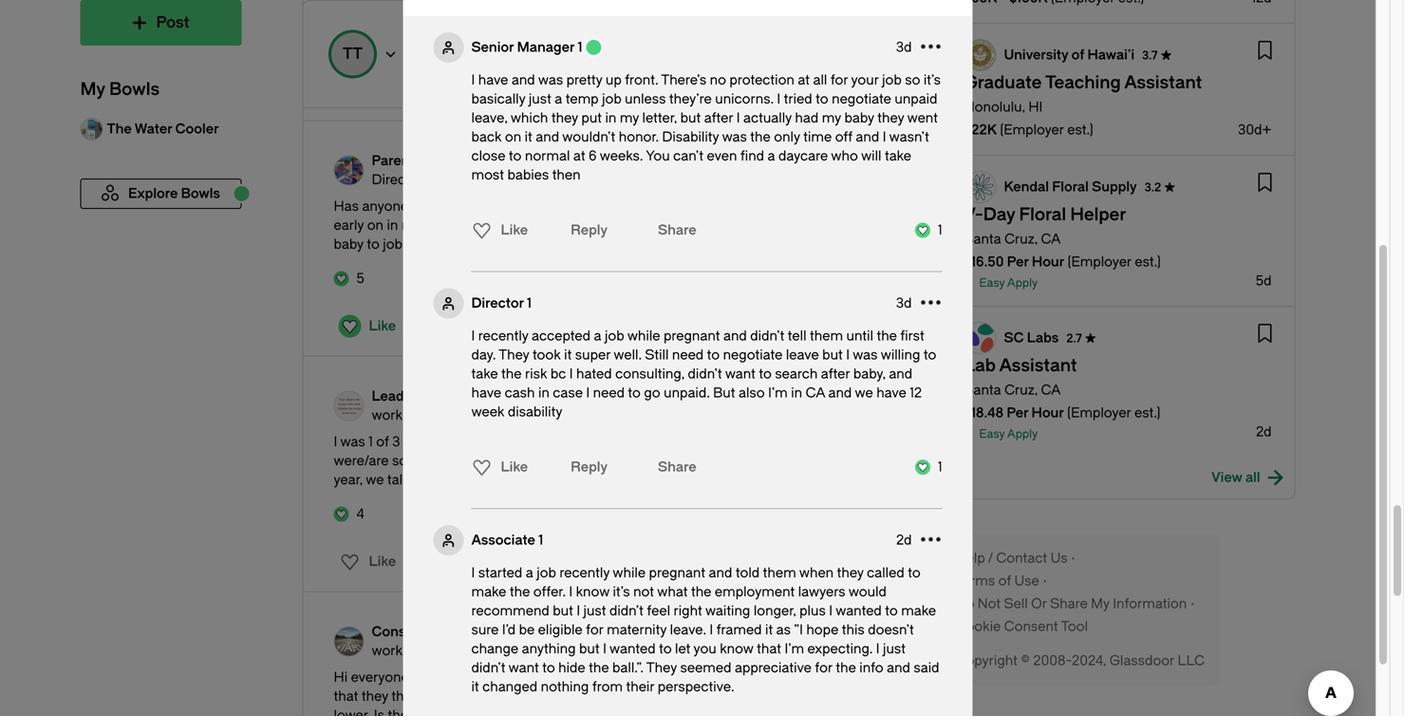 Task type: locate. For each thing, give the bounding box(es) containing it.
hour
[[1033, 254, 1065, 270], [1032, 405, 1065, 421]]

1 vertical spatial until
[[847, 328, 874, 344]]

0 vertical spatial that
[[757, 641, 782, 657]]

pregnancy
[[424, 218, 490, 233]]

they left the c on the bottom left
[[647, 660, 677, 676]]

comments up 'which'
[[488, 83, 561, 98]]

it down 'which'
[[525, 129, 533, 145]]

i left don't
[[426, 689, 430, 704]]

supply
[[1093, 179, 1138, 194]]

reply down 'each'
[[571, 459, 608, 475]]

1 vertical spatial all
[[1246, 470, 1261, 485]]

interviewing up certain
[[491, 670, 567, 685]]

recently inside the i recently accepted a job while pregnant and didn't tell them until the first day. they took it super well. still need to negotiate leave but i was willing to take the risk bc i hated consulting, didn't want to search after baby, and have cash in case i need to go unpaid. but also i'm in ca and we have 12 week disability
[[479, 328, 529, 344]]

3.2
[[1145, 181, 1162, 194]]

and left do
[[494, 218, 517, 233]]

like for 3 comments button
[[369, 318, 396, 334]]

toogle identity image
[[434, 32, 464, 62], [434, 525, 464, 555]]

ca
[[1042, 231, 1061, 247], [1042, 382, 1061, 398], [806, 385, 826, 401]]

0 vertical spatial santa
[[965, 231, 1002, 247]]

interviewing
[[510, 199, 586, 214], [491, 670, 567, 685]]

toogle identity image left senior
[[434, 32, 464, 62]]

1 horizontal spatial told
[[792, 670, 816, 685]]

0 horizontal spatial negotiate
[[723, 347, 783, 363]]

close
[[472, 148, 506, 164]]

2 4 from the top
[[357, 506, 365, 522]]

3d for consulting exit opportunities
[[802, 634, 818, 649]]

1 vertical spatial pregnant
[[649, 565, 706, 581]]

0 vertical spatial more
[[581, 235, 614, 250]]

save image for v-day floral helper
[[1252, 168, 1282, 199]]

1 vertical spatial ...
[[593, 472, 603, 488]]

floral
[[1053, 179, 1089, 194], [1020, 205, 1067, 225]]

3d link right 'as'
[[802, 632, 818, 651]]

3d for leadership
[[802, 398, 818, 414]]

baby down early
[[334, 237, 364, 252]]

i started a job recently while pregnant and told them when they called to make the offer.  i know it's not what the employment lawyers would recommend but i just didn't feel right waiting longer, plus i wanted to make sure i'd be eligible for maternity leave.  i framed it as "i hope this doesn't change anything but i wanted to let you know that i'm expecting.  i just didn't want to hide the ball.". they seemed appreciative for the info and said it changed nothing from their perspective.
[[472, 565, 940, 695]]

3
[[478, 318, 486, 334], [392, 434, 400, 450]]

0 horizontal spatial just
[[529, 91, 552, 107]]

3d link for i was 1 of 3 leads under by boss, and each of us had very different work and were/are somewhat siloed. we don't fully understand what the other does, and last year, we talked about meeting over lunch
[[802, 397, 818, 416]]

2 easy from the top
[[980, 427, 1005, 441]]

2 3d link from the top
[[802, 397, 818, 416]]

want up also
[[726, 366, 756, 382]]

or
[[1032, 596, 1047, 612]]

startup
[[602, 670, 647, 685]]

but inside i have and was pretty up front. there's no protection at all for your job so it's basically just a temp job unless they're unicorns.  i tried to negotiate unpaid leave, which they put in my letter, but after i actually had my baby they went back on it and wouldn't honor. disability was the only time off and i wasn't close to normal at 6 weeks. you can't even find a daycare who will take most babies then
[[681, 110, 701, 126]]

under
[[441, 434, 477, 450]]

think
[[564, 218, 595, 233], [392, 689, 423, 704]]

1 vertical spatial not
[[634, 584, 655, 600]]

0 horizontal spatial we
[[366, 472, 384, 488]]

1 vertical spatial (employer
[[1068, 254, 1132, 270]]

until inside has anyone had to manage interviewing while pregnant? i was involved in a rif early on in my pregnancy and do not think it is realistic financially to wait until after baby to job search especially in
[[786, 218, 814, 233]]

while inside has anyone had to manage interviewing while pregnant? i was involved in a rif early on in my pregnancy and do not think it is realistic financially to wait until after baby to job search especially in
[[589, 199, 622, 214]]

unicorns.
[[716, 91, 774, 107]]

parents at work
[[372, 153, 474, 169]]

0 vertical spatial read more
[[544, 235, 614, 250]]

of left use
[[999, 573, 1012, 589]]

share down very
[[658, 459, 697, 475]]

3 comments from the top
[[489, 554, 562, 569]]

we inside i was 1 of 3 leads under by boss, and each of us had very different work and were/are somewhat siloed. we don't fully understand what the other does, and last year, we talked about meeting over lunch
[[366, 472, 384, 488]]

they're
[[670, 91, 712, 107]]

is
[[374, 708, 385, 716]]

1 vertical spatial negotiate
[[723, 347, 783, 363]]

but up hide on the bottom left
[[579, 641, 600, 657]]

1 vertical spatial wanted
[[610, 641, 656, 657]]

2 santa from the top
[[965, 382, 1002, 398]]

which
[[511, 110, 548, 126]]

after down unicorns.
[[705, 110, 734, 126]]

★ for v-day floral helper
[[1165, 181, 1176, 194]]

recently up day.
[[479, 328, 529, 344]]

1 vertical spatial est.)
[[1135, 254, 1162, 270]]

2 cruz, from the top
[[1005, 382, 1038, 398]]

a right offering
[[799, 689, 807, 704]]

1 apply from the top
[[1008, 276, 1038, 290]]

3 inside i was 1 of 3 leads under by boss, and each of us had very different work and were/are somewhat siloed. we don't fully understand what the other does, and last year, we talked about meeting over lunch
[[392, 434, 400, 450]]

are
[[723, 689, 743, 704]]

santa inside lab assistant santa cruz, ca $18.48 per hour (employer est.) easy apply
[[965, 382, 1002, 398]]

was inside i was 1 of 3 leads under by boss, and each of us had very different work and were/are somewhat siloed. we don't fully understand what the other does, and last year, we talked about meeting over lunch
[[341, 434, 365, 450]]

my up honor.
[[620, 110, 639, 126]]

0 vertical spatial est.)
[[1068, 122, 1094, 138]]

1 vertical spatial easy
[[980, 427, 1005, 441]]

involved
[[727, 199, 780, 214]]

0 vertical spatial we
[[855, 385, 874, 401]]

3d right "i'm"
[[802, 398, 818, 414]]

share button for disability
[[651, 220, 697, 241]]

0 vertical spatial hour
[[1033, 254, 1065, 270]]

1 share button from the top
[[651, 220, 697, 241]]

graduate
[[965, 73, 1042, 93]]

wanted down the "maternity"
[[610, 641, 656, 657]]

0 horizontal spatial level
[[696, 670, 724, 685]]

in
[[606, 110, 617, 126], [783, 199, 794, 214], [387, 218, 398, 233], [517, 237, 529, 252], [539, 385, 550, 401], [792, 385, 803, 401]]

can't
[[674, 148, 704, 164]]

hour inside lab assistant santa cruz, ca $18.48 per hour (employer est.) easy apply
[[1032, 405, 1065, 421]]

disability
[[663, 129, 719, 145]]

0 horizontal spatial told
[[736, 565, 760, 581]]

at left 'work'
[[425, 153, 438, 169]]

2 comments from the top
[[489, 318, 562, 334]]

1 reply button from the top
[[566, 215, 613, 246]]

1 vertical spatial told
[[792, 670, 816, 685]]

wanted up this at bottom
[[836, 603, 882, 619]]

1 vertical spatial 3d link
[[802, 397, 818, 416]]

toogle identity image
[[434, 288, 464, 318]]

take down day.
[[472, 366, 498, 382]]

them up employment on the right bottom of the page
[[763, 565, 797, 581]]

we down baby,
[[855, 385, 874, 401]]

2008-
[[1034, 653, 1073, 669]]

reply for normal
[[571, 222, 608, 238]]

pregnant?
[[626, 199, 689, 214]]

want inside i started a job recently while pregnant and told them when they called to make the offer.  i know it's not what the employment lawyers would recommend but i just didn't feel right waiting longer, plus i wanted to make sure i'd be eligible for maternity leave.  i framed it as "i hope this doesn't change anything but i wanted to let you know that i'm expecting.  i just didn't want to hide the ball.". they seemed appreciative for the info and said it changed nothing from their perspective.
[[509, 660, 539, 676]]

$18.48
[[965, 405, 1004, 421]]

jobs list element
[[942, 0, 1295, 457]]

to up "i'm"
[[759, 366, 772, 382]]

3 3d link from the top
[[802, 632, 818, 651]]

didn't
[[751, 328, 785, 344], [688, 366, 723, 382]]

1 vertical spatial know
[[720, 641, 754, 657]]

v-day floral helper link
[[965, 205, 1127, 225]]

negotiate inside i have and was pretty up front. there's no protection at all for your job so it's basically just a temp job unless they're unicorns.  i tried to negotiate unpaid leave, which they put in my letter, but after i actually had my baby they went back on it and wouldn't honor. disability was the only time off and i wasn't close to normal at 6 weeks. you can't even find a daycare who will take most babies then
[[832, 91, 892, 107]]

what inside i started a job recently while pregnant and told them when they called to make the offer.  i know it's not what the employment lawyers would recommend but i just didn't feel right waiting longer, plus i wanted to make sure i'd be eligible for maternity leave.  i framed it as "i hope this doesn't change anything but i wanted to let you know that i'm expecting.  i just didn't want to hide the ball.". they seemed appreciative for the info and said it changed nothing from their perspective.
[[658, 584, 688, 600]]

leads
[[404, 434, 437, 450]]

the down startup
[[615, 689, 636, 704]]

pregnant
[[664, 328, 721, 344], [649, 565, 706, 581]]

share for disability
[[658, 222, 697, 238]]

save image up 30d+
[[1252, 36, 1282, 66]]

job up the well.
[[605, 328, 625, 344]]

they
[[499, 347, 530, 363], [647, 660, 677, 676], [758, 670, 788, 685]]

it inside i have and was pretty up front. there's no protection at all for your job so it's basically just a temp job unless they're unicorns.  i tried to negotiate unpaid leave, which they put in my letter, but after i actually had my baby they went back on it and wouldn't honor. disability was the only time off and i wasn't close to normal at 6 weeks. you can't even find a daycare who will take most babies then
[[525, 129, 533, 145]]

for down startup
[[594, 689, 612, 704]]

1 horizontal spatial that
[[757, 641, 782, 657]]

0 vertical spatial (employer
[[1001, 122, 1065, 138]]

longer,
[[754, 603, 797, 619]]

0 vertical spatial 4
[[357, 35, 365, 51]]

up
[[606, 72, 622, 88]]

for up skillset
[[570, 670, 588, 685]]

©
[[1022, 653, 1030, 669]]

1 inside i was 1 of 3 leads under by boss, and each of us had very different work and were/are somewhat siloed. we don't fully understand what the other does, and last year, we talked about meeting over lunch
[[369, 434, 373, 450]]

them inside i started a job recently while pregnant and told them when they called to make the offer.  i know it's not what the employment lawyers would recommend but i just didn't feel right waiting longer, plus i wanted to make sure i'd be eligible for maternity leave.  i framed it as "i hope this doesn't change anything but i wanted to let you know that i'm expecting.  i just didn't want to hide the ball.". they seemed appreciative for the info and said it changed nothing from their perspective.
[[763, 565, 797, 581]]

0 vertical spatial assistant
[[1125, 73, 1203, 93]]

appreciative
[[735, 660, 812, 676]]

santa up the $18.48
[[965, 382, 1002, 398]]

1 cruz, from the top
[[1005, 231, 1038, 247]]

recently inside i started a job recently while pregnant and told them when they called to make the offer.  i know it's not what the employment lawyers would recommend but i just didn't feel right waiting longer, plus i wanted to make sure i'd be eligible for maternity leave.  i framed it as "i hope this doesn't change anything but i wanted to let you know that i'm expecting.  i just didn't want to hide the ball.". they seemed appreciative for the info and said it changed nothing from their perspective.
[[560, 565, 610, 581]]

floral inside v-day floral helper santa cruz, ca $16.50 per hour (employer est.) easy apply
[[1020, 205, 1067, 225]]

the inside hi everyone. i have been interviewing for a startup for a c level role. they told me that they think i don't have certain skillset for the role and they are offering a level lower. is there a way for
[[615, 689, 636, 704]]

and right "i'm"
[[829, 385, 852, 401]]

7 comments
[[478, 83, 561, 98]]

share button for unpaid.
[[651, 457, 697, 478]]

while up it's
[[613, 565, 646, 581]]

until down rif
[[786, 218, 814, 233]]

make up doesn't
[[902, 603, 937, 619]]

1 per from the top
[[1008, 254, 1029, 270]]

until inside the i recently accepted a job while pregnant and didn't tell them until the first day. they took it super well. still need to negotiate leave but i was willing to take the risk bc i hated consulting, didn't want to search after baby, and have cash in case i need to go unpaid. but also i'm in ca and we have 12 week disability
[[847, 328, 874, 344]]

think inside hi everyone. i have been interviewing for a startup for a c level role. they told me that they think i don't have certain skillset for the role and they are offering a level lower. is there a way for
[[392, 689, 423, 704]]

take inside the i recently accepted a job while pregnant and didn't tell them until the first day. they took it super well. still need to negotiate leave but i was willing to take the risk bc i hated consulting, didn't want to search after baby, and have cash in case i need to go unpaid. but also i'm in ca and we have 12 week disability
[[472, 366, 498, 382]]

1 comments from the top
[[488, 83, 561, 98]]

was inside has anyone had to manage interviewing while pregnant? i was involved in a rif early on in my pregnancy and do not think it is realistic financially to wait until after baby to job search especially in
[[699, 199, 724, 214]]

of up were/are
[[376, 434, 389, 450]]

was up baby,
[[853, 347, 878, 363]]

told left "me"
[[792, 670, 816, 685]]

1 3d link from the top
[[802, 161, 818, 180]]

role.
[[728, 670, 755, 685]]

consulting,
[[616, 366, 685, 382]]

willing
[[881, 347, 921, 363]]

had inside i have and was pretty up front. there's no protection at all for your job so it's basically just a temp job unless they're unicorns.  i tried to negotiate unpaid leave, which they put in my letter, but after i actually had my baby they went back on it and wouldn't honor. disability was the only time off and i wasn't close to normal at 6 weeks. you can't even find a daycare who will take most babies then
[[795, 110, 819, 126]]

year,
[[334, 472, 363, 488]]

reply button down 'each'
[[566, 452, 613, 483]]

4 for 2 comments
[[357, 506, 365, 522]]

1 vertical spatial 4
[[357, 506, 365, 522]]

0 vertical spatial until
[[786, 218, 814, 233]]

doesn't
[[868, 622, 915, 638]]

read more for understand
[[608, 470, 679, 486]]

there
[[388, 708, 421, 716]]

baby
[[845, 110, 875, 126], [334, 237, 364, 252]]

for up role
[[650, 670, 668, 685]]

talked
[[388, 472, 425, 488]]

view all link
[[1212, 468, 1284, 487]]

consulting exit opportunities
[[372, 624, 564, 640]]

0 horizontal spatial until
[[786, 218, 814, 233]]

parents at work link
[[372, 152, 538, 171]]

read more button for understand
[[608, 470, 679, 486]]

labs
[[1028, 330, 1059, 346]]

skillset
[[548, 689, 591, 704]]

easy inside v-day floral helper santa cruz, ca $16.50 per hour (employer est.) easy apply
[[980, 276, 1005, 290]]

been
[[456, 670, 488, 685]]

not right do
[[540, 218, 561, 233]]

pregnant inside the i recently accepted a job while pregnant and didn't tell them until the first day. they took it super well. still need to negotiate leave but i was willing to take the risk bc i hated consulting, didn't want to search after baby, and have cash in case i need to go unpaid. but also i'm in ca and we have 12 week disability
[[664, 328, 721, 344]]

0 vertical spatial recently
[[479, 328, 529, 344]]

the down actually
[[751, 129, 771, 145]]

floral down kendal
[[1020, 205, 1067, 225]]

1 vertical spatial read
[[608, 470, 641, 486]]

at up the tried
[[798, 72, 810, 88]]

sc labs 2.7 ★
[[1005, 330, 1097, 346]]

3d down time
[[802, 162, 818, 178]]

assistant inside lab assistant santa cruz, ca $18.48 per hour (employer est.) easy apply
[[1000, 356, 1078, 376]]

pregnant inside i started a job recently while pregnant and told them when they called to make the offer.  i know it's not what the employment lawyers would recommend but i just didn't feel right waiting longer, plus i wanted to make sure i'd be eligible for maternity leave.  i framed it as "i hope this doesn't change anything but i wanted to let you know that i'm expecting.  i just didn't want to hide the ball.". they seemed appreciative for the info and said it changed nothing from their perspective.
[[649, 565, 706, 581]]

1 horizontal spatial know
[[720, 641, 754, 657]]

like for reply button related to disability
[[501, 459, 528, 475]]

1 horizontal spatial want
[[726, 366, 756, 382]]

expecting.
[[808, 641, 873, 657]]

have inside i have and was pretty up front. there's no protection at all for your job so it's basically just a temp job unless they're unicorns.  i tried to negotiate unpaid leave, which they put in my letter, but after i actually had my baby they went back on it and wouldn't honor. disability was the only time off and i wasn't close to normal at 6 weeks. you can't even find a daycare who will take most babies then
[[479, 72, 509, 88]]

maternity
[[607, 622, 667, 638]]

had inside i was 1 of 3 leads under by boss, and each of us had very different work and were/are somewhat siloed. we don't fully understand what the other does, and last year, we talked about meeting over lunch
[[630, 434, 654, 450]]

all left your
[[814, 72, 828, 88]]

not inside i started a job recently while pregnant and told them when they called to make the offer.  i know it's not what the employment lawyers would recommend but i just didn't feel right waiting longer, plus i wanted to make sure i'd be eligible for maternity leave.  i framed it as "i hope this doesn't change anything but i wanted to let you know that i'm expecting.  i just didn't want to hide the ball.". they seemed appreciative for the info and said it changed nothing from their perspective.
[[634, 584, 655, 600]]

negotiate inside the i recently accepted a job while pregnant and didn't tell them until the first day. they took it super well. still need to negotiate leave but i was willing to take the risk bc i hated consulting, didn't want to search after baby, and have cash in case i need to go unpaid. but also i'm in ca and we have 12 week disability
[[723, 347, 783, 363]]

0 vertical spatial reply
[[571, 222, 608, 238]]

the down different
[[701, 453, 722, 469]]

0 vertical spatial not
[[540, 218, 561, 233]]

consulting
[[372, 624, 443, 640]]

on
[[505, 129, 522, 145], [367, 218, 384, 233]]

0 vertical spatial reply button
[[566, 215, 613, 246]]

0 horizontal spatial on
[[367, 218, 384, 233]]

a up super
[[594, 328, 602, 344]]

0 horizontal spatial read
[[544, 235, 577, 250]]

have up the week
[[472, 385, 502, 401]]

1 reply from the top
[[571, 222, 608, 238]]

1 vertical spatial make
[[902, 603, 937, 619]]

on down anyone
[[367, 218, 384, 233]]

1 easy from the top
[[980, 276, 1005, 290]]

cruz, inside lab assistant santa cruz, ca $18.48 per hour (employer est.) easy apply
[[1005, 382, 1038, 398]]

1 horizontal spatial not
[[634, 584, 655, 600]]

do
[[520, 218, 537, 233]]

2 apply from the top
[[1008, 427, 1038, 441]]

let
[[675, 641, 691, 657]]

1 vertical spatial after
[[817, 218, 846, 233]]

1 vertical spatial toogle identity image
[[434, 525, 464, 555]]

for right way
[[462, 708, 480, 716]]

1 vertical spatial share
[[658, 459, 697, 475]]

hour inside v-day floral helper santa cruz, ca $16.50 per hour (employer est.) easy apply
[[1033, 254, 1065, 270]]

i'd
[[502, 622, 516, 638]]

0 horizontal spatial my
[[402, 218, 421, 233]]

more down very
[[645, 470, 679, 486]]

ca inside the i recently accepted a job while pregnant and didn't tell them until the first day. they took it super well. still need to negotiate leave but i was willing to take the risk bc i hated consulting, didn't want to search after baby, and have cash in case i need to go unpaid. but also i'm in ca and we have 12 week disability
[[806, 385, 826, 401]]

right
[[674, 603, 703, 619]]

0 vertical spatial comments
[[488, 83, 561, 98]]

read for fully
[[608, 470, 641, 486]]

hour down lab assistant link
[[1032, 405, 1065, 421]]

they inside the i recently accepted a job while pregnant and didn't tell them until the first day. they took it super well. still need to negotiate leave but i was willing to take the risk bc i hated consulting, didn't want to search after baby, and have cash in case i need to go unpaid. but also i'm in ca and we have 12 week disability
[[499, 347, 530, 363]]

them right tell
[[810, 328, 844, 344]]

1 vertical spatial baby
[[334, 237, 364, 252]]

save image for lab assistant
[[1252, 319, 1282, 350]]

they inside i started a job recently while pregnant and told them when they called to make the offer.  i know it's not what the employment lawyers would recommend but i just didn't feel right waiting longer, plus i wanted to make sure i'd be eligible for maternity leave.  i framed it as "i hope this doesn't change anything but i wanted to let you know that i'm expecting.  i just didn't want to hide the ball.". they seemed appreciative for the info and said it changed nothing from their perspective.
[[647, 660, 677, 676]]

all right view
[[1246, 470, 1261, 485]]

1 horizontal spatial baby
[[845, 110, 875, 126]]

role
[[639, 689, 663, 704]]

they inside i started a job recently while pregnant and told them when they called to make the offer.  i know it's not what the employment lawyers would recommend but i just didn't feel right waiting longer, plus i wanted to make sure i'd be eligible for maternity leave.  i framed it as "i hope this doesn't change anything but i wanted to let you know that i'm expecting.  i just didn't want to hide the ball.". they seemed appreciative for the info and said it changed nothing from their perspective.
[[837, 565, 864, 581]]

while inside the i recently accepted a job while pregnant and didn't tell them until the first day. they took it super well. still need to negotiate leave but i was willing to take the risk bc i hated consulting, didn't want to search after baby, and have cash in case i need to go unpaid. but also i'm in ca and we have 12 week disability
[[628, 328, 661, 344]]

was up were/are
[[341, 434, 365, 450]]

think up there
[[392, 689, 423, 704]]

more down is in the top left of the page
[[581, 235, 614, 250]]

0 vertical spatial told
[[736, 565, 760, 581]]

we inside the i recently accepted a job while pregnant and didn't tell them until the first day. they took it super well. still need to negotiate leave but i was willing to take the risk bc i hated consulting, didn't want to search after baby, and have cash in case i need to go unpaid. but also i'm in ca and we have 12 week disability
[[855, 385, 874, 401]]

hour down v-day floral helper link
[[1033, 254, 1065, 270]]

3d for parents at work
[[802, 162, 818, 178]]

didn't down it's
[[610, 603, 644, 619]]

1 vertical spatial had
[[412, 199, 436, 214]]

0 vertical spatial ★
[[1161, 49, 1173, 62]]

1 vertical spatial them
[[763, 565, 797, 581]]

est.) inside v-day floral helper santa cruz, ca $16.50 per hour (employer est.) easy apply
[[1135, 254, 1162, 270]]

ca down lab assistant link
[[1042, 382, 1061, 398]]

reply button for disability
[[566, 452, 613, 483]]

save image
[[1252, 36, 1282, 66], [1252, 168, 1282, 199], [1252, 319, 1282, 350]]

of up teaching
[[1072, 47, 1085, 62]]

1 vertical spatial comments
[[489, 318, 562, 334]]

1 vertical spatial hour
[[1032, 405, 1065, 421]]

2 vertical spatial just
[[883, 641, 906, 657]]

1 santa from the top
[[965, 231, 1002, 247]]

0 horizontal spatial at
[[425, 153, 438, 169]]

1 horizontal spatial they
[[647, 660, 677, 676]]

1 save image from the top
[[1252, 36, 1282, 66]]

save image for graduate teaching assistant
[[1252, 36, 1282, 66]]

accepted
[[532, 328, 591, 344]]

interviewing inside hi everyone. i have been interviewing for a startup for a c level role. they told me that they think i don't have certain skillset for the role and they are offering a level lower. is there a way for
[[491, 670, 567, 685]]

1 inside director 1 button
[[527, 295, 532, 311]]

of inside jobs list element
[[1072, 47, 1085, 62]]

negotiate
[[832, 91, 892, 107], [723, 347, 783, 363]]

interviewing for think
[[510, 199, 586, 214]]

...
[[581, 1, 592, 17], [593, 472, 603, 488]]

0 vertical spatial make
[[472, 584, 507, 600]]

1 4 from the top
[[357, 35, 365, 51]]

at left 6 in the top left of the page
[[574, 148, 586, 164]]

didn't down "change"
[[472, 660, 506, 676]]

1 horizontal spatial negotiate
[[832, 91, 892, 107]]

1 vertical spatial share button
[[651, 457, 697, 478]]

job inside i started a job recently while pregnant and told them when they called to make the offer.  i know it's not what the employment lawyers would recommend but i just didn't feel right waiting longer, plus i wanted to make sure i'd be eligible for maternity leave.  i framed it as "i hope this doesn't change anything but i wanted to let you know that i'm expecting.  i just didn't want to hide the ball.". they seemed appreciative for the info and said it changed nothing from their perspective.
[[537, 565, 557, 581]]

at
[[798, 72, 810, 88], [574, 148, 586, 164], [425, 153, 438, 169]]

★ inside kendal floral supply 3.2 ★
[[1165, 181, 1176, 194]]

reply button
[[566, 215, 613, 246], [566, 452, 613, 483]]

but up disability
[[681, 110, 701, 126]]

they up offering
[[758, 670, 788, 685]]

3 save image from the top
[[1252, 319, 1282, 350]]

hi everyone. i have been interviewing for a startup for a c level role. they told me that they think i don't have certain skillset for the role and they are offering a level lower. is there a way for
[[334, 670, 840, 716]]

1 vertical spatial level
[[810, 689, 839, 704]]

1 vertical spatial floral
[[1020, 205, 1067, 225]]

view
[[1212, 470, 1243, 485]]

was down "manager"
[[539, 72, 563, 88]]

5
[[357, 271, 365, 286]]

(employer inside v-day floral helper santa cruz, ca $16.50 per hour (employer est.) easy apply
[[1068, 254, 1132, 270]]

1 vertical spatial ★
[[1165, 181, 1176, 194]]

0 horizontal spatial search
[[406, 237, 449, 252]]

even
[[707, 148, 738, 164]]

2 share button from the top
[[651, 457, 697, 478]]

day
[[984, 205, 1016, 225]]

0 vertical spatial on
[[505, 129, 522, 145]]

there's
[[661, 72, 707, 88]]

1 vertical spatial we
[[366, 472, 384, 488]]

disability
[[508, 404, 563, 420]]

1 horizontal spatial at
[[574, 148, 586, 164]]

toogle identity image left the 2
[[434, 525, 464, 555]]

0 vertical spatial need
[[672, 347, 704, 363]]

front.
[[625, 72, 659, 88]]

2 hour from the top
[[1032, 405, 1065, 421]]

0 vertical spatial search
[[406, 237, 449, 252]]

search inside the i recently accepted a job while pregnant and didn't tell them until the first day. they took it super well. still need to negotiate leave but i was willing to take the risk bc i hated consulting, didn't want to search after baby, and have cash in case i need to go unpaid. but also i'm in ca and we have 12 week disability
[[775, 366, 818, 382]]

1 vertical spatial want
[[509, 660, 539, 676]]

each
[[562, 434, 593, 450]]

over
[[524, 472, 552, 488]]

30d+
[[1239, 122, 1272, 138]]

them
[[810, 328, 844, 344], [763, 565, 797, 581]]

2 save image from the top
[[1252, 168, 1282, 199]]

after inside the i recently accepted a job while pregnant and didn't tell them until the first day. they took it super well. still need to negotiate leave but i was willing to take the risk bc i hated consulting, didn't want to search after baby, and have cash in case i need to go unpaid. but also i'm in ca and we have 12 week disability
[[821, 366, 851, 382]]

ca down v-day floral helper link
[[1042, 231, 1061, 247]]

2 reply button from the top
[[566, 452, 613, 483]]

and up but
[[724, 328, 747, 344]]

my
[[1092, 596, 1110, 612]]

just
[[529, 91, 552, 107], [584, 603, 607, 619], [883, 641, 906, 657]]

est.) inside graduate teaching assistant honolulu, hi $22k (employer est.)
[[1068, 122, 1094, 138]]

while inside i started a job recently while pregnant and told them when they called to make the offer.  i know it's not what the employment lawyers would recommend but i just didn't feel right waiting longer, plus i wanted to make sure i'd be eligible for maternity leave.  i framed it as "i hope this doesn't change anything but i wanted to let you know that i'm expecting.  i just didn't want to hide the ball.". they seemed appreciative for the info and said it changed nothing from their perspective.
[[613, 565, 646, 581]]

in down risk
[[539, 385, 550, 401]]

per inside v-day floral helper santa cruz, ca $16.50 per hour (employer est.) easy apply
[[1008, 254, 1029, 270]]

0 vertical spatial didn't
[[751, 328, 785, 344]]

while for director 1
[[628, 328, 661, 344]]

2 reply from the top
[[571, 459, 608, 475]]

in right put
[[606, 110, 617, 126]]

of inside help / contact us terms of use do not sell or share my information cookie consent tool
[[999, 573, 1012, 589]]

1 inside the associate 1 'button'
[[539, 532, 544, 548]]

0 vertical spatial toogle identity image
[[434, 32, 464, 62]]

2 per from the top
[[1007, 405, 1029, 421]]

2 toogle identity image from the top
[[434, 525, 464, 555]]

graduate teaching assistant link
[[965, 73, 1203, 93]]

0 vertical spatial 2d
[[1257, 424, 1272, 440]]

1 vertical spatial 2d
[[897, 532, 912, 548]]

want inside the i recently accepted a job while pregnant and didn't tell them until the first day. they took it super well. still need to negotiate leave but i was willing to take the risk bc i hated consulting, didn't want to search after baby, and have cash in case i need to go unpaid. but also i'm in ca and we have 12 week disability
[[726, 366, 756, 382]]

didn't up unpaid.
[[688, 366, 723, 382]]

all
[[814, 72, 828, 88], [1246, 470, 1261, 485]]

0 vertical spatial while
[[589, 199, 622, 214]]

different
[[686, 434, 739, 450]]

job inside the i recently accepted a job while pregnant and didn't tell them until the first day. they took it super well. still need to negotiate leave but i was willing to take the risk bc i hated consulting, didn't want to search after baby, and have cash in case i need to go unpaid. but also i'm in ca and we have 12 week disability
[[605, 328, 625, 344]]

1 toogle identity image from the top
[[434, 32, 464, 62]]

0 horizontal spatial take
[[472, 366, 498, 382]]

1 vertical spatial more
[[645, 470, 679, 486]]

information
[[1114, 596, 1188, 612]]

understand
[[593, 453, 665, 469]]

they inside hi everyone. i have been interviewing for a startup for a c level role. they told me that they think i don't have certain skillset for the role and they are offering a level lower. is there a way for
[[758, 670, 788, 685]]

all inside i have and was pretty up front. there's no protection at all for your job so it's basically just a temp job unless they're unicorns.  i tried to negotiate unpaid leave, which they put in my letter, but after i actually had my baby they went back on it and wouldn't honor. disability was the only time off and i wasn't close to normal at 6 weeks. you can't even find a daycare who will take most babies then
[[814, 72, 828, 88]]

make down started
[[472, 584, 507, 600]]

what down very
[[668, 453, 698, 469]]

1 horizontal spatial recently
[[560, 565, 610, 581]]

0 horizontal spatial need
[[593, 385, 625, 401]]

job down up
[[602, 91, 622, 107]]

a left temp in the top left of the page
[[555, 91, 563, 107]]

1 horizontal spatial until
[[847, 328, 874, 344]]

0 horizontal spatial that
[[334, 689, 358, 704]]

0 horizontal spatial they
[[499, 347, 530, 363]]

★ inside university of hawai'i 3.7 ★
[[1161, 49, 1173, 62]]

1 vertical spatial that
[[334, 689, 358, 704]]

2 vertical spatial (employer
[[1068, 405, 1132, 421]]

2d up view all link at bottom right
[[1257, 424, 1272, 440]]

rections list menu
[[467, 211, 528, 249], [329, 311, 402, 342], [467, 448, 528, 486], [329, 547, 402, 577]]

1 horizontal spatial search
[[775, 366, 818, 382]]

in inside i have and was pretty up front. there's no protection at all for your job so it's basically just a temp job unless they're unicorns.  i tried to negotiate unpaid leave, which they put in my letter, but after i actually had my baby they went back on it and wouldn't honor. disability was the only time off and i wasn't close to normal at 6 weeks. you can't even find a daycare who will take most babies then
[[606, 110, 617, 126]]

4 for 7 comments
[[357, 35, 365, 51]]

0 vertical spatial baby
[[845, 110, 875, 126]]

hi
[[1029, 99, 1043, 115]]

per right the $18.48
[[1007, 405, 1029, 421]]

recently up "offer."
[[560, 565, 610, 581]]

0 horizontal spatial more
[[581, 235, 614, 250]]

1 hour from the top
[[1033, 254, 1065, 270]]

them inside the i recently accepted a job while pregnant and didn't tell them until the first day. they took it super well. still need to negotiate leave but i was willing to take the risk bc i hated consulting, didn't want to search after baby, and have cash in case i need to go unpaid. but also i'm in ca and we have 12 week disability
[[810, 328, 844, 344]]

3 down director
[[478, 318, 486, 334]]

back
[[472, 129, 502, 145]]

terms
[[956, 573, 996, 589]]

for left your
[[831, 72, 849, 88]]

unpaid.
[[664, 385, 710, 401]]

for inside i have and was pretty up front. there's no protection at all for your job so it's basically just a temp job unless they're unicorns.  i tried to negotiate unpaid leave, which they put in my letter, but after i actually had my baby they went back on it and wouldn't honor. disability was the only time off and i wasn't close to normal at 6 weeks. you can't even find a daycare who will take most babies then
[[831, 72, 849, 88]]

1 vertical spatial on
[[367, 218, 384, 233]]

1 vertical spatial recently
[[560, 565, 610, 581]]

help
[[956, 550, 986, 566]]

comments inside "button"
[[489, 554, 562, 569]]

save image down 30d+
[[1252, 168, 1282, 199]]

toogle identity image for associate
[[434, 525, 464, 555]]

i
[[472, 72, 475, 88], [777, 91, 781, 107], [737, 110, 741, 126], [883, 129, 887, 145], [693, 199, 696, 214], [472, 328, 475, 344], [847, 347, 850, 363], [570, 366, 573, 382], [587, 385, 590, 401], [334, 434, 337, 450], [472, 565, 475, 581], [569, 584, 573, 600], [577, 603, 581, 619], [830, 603, 833, 619], [710, 622, 714, 638], [603, 641, 607, 657], [877, 641, 880, 657], [416, 670, 419, 685], [426, 689, 430, 704]]

1 vertical spatial 3
[[392, 434, 400, 450]]



Task type: describe. For each thing, give the bounding box(es) containing it.
3d up first
[[897, 295, 912, 311]]

would
[[849, 584, 887, 600]]

toogle identity image for senior
[[434, 32, 464, 62]]

12
[[910, 385, 922, 401]]

for right eligible
[[586, 622, 604, 638]]

$16.50
[[965, 254, 1005, 270]]

i up you in the bottom of the page
[[710, 622, 714, 638]]

lab assistant santa cruz, ca $18.48 per hour (employer est.) easy apply
[[965, 356, 1161, 441]]

consulting exit opportunities link
[[372, 623, 568, 642]]

early
[[334, 218, 364, 233]]

2d inside jobs list element
[[1257, 424, 1272, 440]]

a left way
[[424, 708, 432, 716]]

helper
[[1071, 205, 1127, 225]]

what inside i was 1 of 3 leads under by boss, and each of us had very different work and were/are somewhat siloed. we don't fully understand what the other does, and last year, we talked about meeting over lunch
[[668, 453, 698, 469]]

more for is
[[581, 235, 614, 250]]

of left us
[[596, 434, 609, 450]]

and up waiting
[[709, 565, 733, 581]]

★ inside the sc labs 2.7 ★
[[1085, 332, 1097, 345]]

they left are
[[693, 689, 720, 704]]

reply button for normal
[[566, 215, 613, 246]]

lab
[[965, 356, 996, 376]]

way
[[435, 708, 459, 716]]

have down been
[[468, 689, 498, 704]]

i left the 2
[[472, 565, 475, 581]]

hope
[[807, 622, 839, 638]]

share for unpaid.
[[658, 459, 697, 475]]

and down willing
[[889, 366, 913, 382]]

your
[[852, 72, 879, 88]]

interviewing for have
[[491, 670, 567, 685]]

in left rif
[[783, 199, 794, 214]]

1 horizontal spatial didn't
[[751, 328, 785, 344]]

it inside has anyone had to manage interviewing while pregnant? i was involved in a rif early on in my pregnancy and do not think it is realistic financially to wait until after baby to job search especially in
[[598, 218, 606, 233]]

0 horizontal spatial wanted
[[610, 641, 656, 657]]

to right "called"
[[908, 565, 921, 581]]

i up day.
[[472, 328, 475, 344]]

has
[[334, 199, 359, 214]]

they up wasn't
[[878, 110, 905, 126]]

2 horizontal spatial my
[[822, 110, 842, 126]]

not inside has anyone had to manage interviewing while pregnant? i was involved in a rif early on in my pregnancy and do not think it is realistic financially to wait until after baby to job search especially in
[[540, 218, 561, 233]]

tried
[[784, 91, 813, 107]]

associate 1 button
[[472, 531, 544, 550]]

i right "leave" at right
[[847, 347, 850, 363]]

to up but
[[707, 347, 720, 363]]

apply inside v-day floral helper santa cruz, ca $16.50 per hour (employer est.) easy apply
[[1008, 276, 1038, 290]]

job inside has anyone had to manage interviewing while pregnant? i was involved in a rif early on in my pregnancy and do not think it is realistic financially to wait until after baby to job search especially in
[[383, 237, 403, 252]]

exit
[[446, 624, 471, 640]]

is
[[609, 218, 620, 233]]

the up right
[[692, 584, 712, 600]]

my inside has anyone had to manage interviewing while pregnant? i was involved in a rif early on in my pregnancy and do not think it is realistic financially to wait until after baby to job search especially in
[[402, 218, 421, 233]]

/
[[989, 550, 994, 566]]

to right the tried
[[816, 91, 829, 107]]

somewhat
[[392, 453, 459, 469]]

took
[[533, 347, 561, 363]]

be
[[519, 622, 535, 638]]

i right everyone.
[[416, 670, 419, 685]]

0 vertical spatial didn't
[[610, 603, 644, 619]]

hawai'i
[[1088, 47, 1135, 62]]

baby inside has anyone had to manage interviewing while pregnant? i was involved in a rif early on in my pregnancy and do not think it is realistic financially to wait until after baby to job search especially in
[[334, 237, 364, 252]]

0 horizontal spatial didn't
[[472, 660, 506, 676]]

3 inside button
[[478, 318, 486, 334]]

★ for graduate teaching assistant
[[1161, 49, 1173, 62]]

who
[[832, 148, 859, 164]]

nothing
[[541, 679, 589, 695]]

0 horizontal spatial make
[[472, 584, 507, 600]]

the up cash
[[502, 366, 522, 382]]

a right find
[[768, 148, 776, 164]]

for down expecting.
[[815, 660, 833, 676]]

3d link for has anyone had to manage interviewing while pregnant? i was involved in a rif early on in my pregnancy and do not think it is realistic financially to wait until after baby to job search especially in
[[802, 161, 818, 180]]

university
[[1005, 47, 1069, 62]]

reply for disability
[[571, 459, 608, 475]]

i right "offer."
[[569, 584, 573, 600]]

to down anything
[[543, 660, 555, 676]]

it's
[[924, 72, 941, 88]]

read for it
[[544, 235, 577, 250]]

7 comments button
[[440, 72, 566, 110]]

6
[[589, 148, 597, 164]]

manage
[[455, 199, 507, 214]]

comments for 3 comments
[[489, 318, 562, 334]]

1 inside senior manager 1 button
[[578, 39, 583, 55]]

and up "does,"
[[777, 434, 800, 450]]

teaching
[[1046, 73, 1122, 93]]

to up pregnancy
[[439, 199, 452, 214]]

per inside lab assistant santa cruz, ca $18.48 per hour (employer est.) easy apply
[[1007, 405, 1029, 421]]

case
[[553, 385, 583, 401]]

me
[[819, 670, 840, 685]]

i inside has anyone had to manage interviewing while pregnant? i was involved in a rif early on in my pregnancy and do not think it is realistic financially to wait until after baby to job search especially in
[[693, 199, 696, 214]]

comments for 2 comments
[[489, 554, 562, 569]]

ca inside lab assistant santa cruz, ca $18.48 per hour (employer est.) easy apply
[[1042, 382, 1061, 398]]

i inside i was 1 of 3 leads under by boss, and each of us had very different work and were/are somewhat siloed. we don't fully understand what the other does, and last year, we talked about meeting over lunch
[[334, 434, 337, 450]]

more for understand
[[645, 470, 679, 486]]

5d
[[1257, 273, 1272, 289]]

it right don't
[[472, 679, 479, 695]]

take inside i have and was pretty up front. there's no protection at all for your job so it's basically just a temp job unless they're unicorns.  i tried to negotiate unpaid leave, which they put in my letter, but after i actually had my baby they went back on it and wouldn't honor. disability was the only time off and i wasn't close to normal at 6 weeks. you can't even find a daycare who will take most babies then
[[885, 148, 912, 164]]

"i
[[794, 622, 804, 638]]

and up will
[[856, 129, 880, 145]]

and up normal
[[536, 129, 560, 145]]

unless
[[625, 91, 666, 107]]

0 horizontal spatial didn't
[[688, 366, 723, 382]]

to down anyone
[[367, 237, 380, 252]]

contact
[[997, 550, 1048, 566]]

to left go
[[628, 385, 641, 401]]

0 vertical spatial level
[[696, 670, 724, 685]]

that inside hi everyone. i have been interviewing for a startup for a c level role. they told me that they think i don't have certain skillset for the role and they are offering a level lower. is there a way for
[[334, 689, 358, 704]]

will
[[862, 148, 882, 164]]

the down expecting.
[[836, 660, 857, 676]]

it inside the i recently accepted a job while pregnant and didn't tell them until the first day. they took it super well. still need to negotiate leave but i was willing to take the risk bc i hated consulting, didn't want to search after baby, and have cash in case i need to go unpaid. but also i'm in ca and we have 12 week disability
[[564, 347, 572, 363]]

to down first
[[924, 347, 937, 363]]

told inside i started a job recently while pregnant and told them when they called to make the offer.  i know it's not what the employment lawyers would recommend but i just didn't feel right waiting longer, plus i wanted to make sure i'd be eligible for maternity leave.  i framed it as "i hope this doesn't change anything but i wanted to let you know that i'm expecting.  i just didn't want to hide the ball.". they seemed appreciative for the info and said it changed nothing from their perspective.
[[736, 565, 760, 581]]

1 vertical spatial just
[[584, 603, 607, 619]]

lawyers
[[799, 584, 846, 600]]

it left 'as'
[[766, 622, 773, 638]]

waiting
[[706, 603, 751, 619]]

eligible
[[538, 622, 583, 638]]

called
[[867, 565, 905, 581]]

pregnant for need
[[664, 328, 721, 344]]

est.) inside lab assistant santa cruz, ca $18.48 per hour (employer est.) easy apply
[[1135, 405, 1161, 421]]

was inside the i recently accepted a job while pregnant and didn't tell them until the first day. they took it super well. still need to negotiate leave but i was willing to take the risk bc i hated consulting, didn't want to search after baby, and have cash in case i need to go unpaid. but also i'm in ca and we have 12 week disability
[[853, 347, 878, 363]]

cruz, inside v-day floral helper santa cruz, ca $16.50 per hour (employer est.) easy apply
[[1005, 231, 1038, 247]]

0 horizontal spatial 2d
[[897, 532, 912, 548]]

a right hide on the bottom left
[[591, 670, 599, 685]]

daycare
[[779, 148, 829, 164]]

search inside has anyone had to manage interviewing while pregnant? i was involved in a rif early on in my pregnancy and do not think it is realistic financially to wait until after baby to job search especially in
[[406, 237, 449, 252]]

consent
[[1005, 619, 1059, 635]]

i right plus
[[830, 603, 833, 619]]

i down unicorns.
[[737, 110, 741, 126]]

boss,
[[498, 434, 531, 450]]

to up the babies
[[509, 148, 522, 164]]

0 vertical spatial floral
[[1053, 179, 1089, 194]]

had inside has anyone had to manage interviewing while pregnant? i was involved in a rif early on in my pregnancy and do not think it is realistic financially to wait until after baby to job search especially in
[[412, 199, 436, 214]]

comments for 7 comments
[[488, 83, 561, 98]]

glassdoor
[[1110, 653, 1175, 669]]

1 horizontal spatial make
[[902, 603, 937, 619]]

a left the c on the bottom left
[[671, 670, 679, 685]]

on inside i have and was pretty up front. there's no protection at all for your job so it's basically just a temp job unless they're unicorns.  i tried to negotiate unpaid leave, which they put in my letter, but after i actually had my baby they went back on it and wouldn't honor. disability was the only time off and i wasn't close to normal at 6 weeks. you can't even find a daycare who will take most babies then
[[505, 129, 522, 145]]

change
[[472, 641, 519, 657]]

easy inside lab assistant santa cruz, ca $18.48 per hour (employer est.) easy apply
[[980, 427, 1005, 441]]

read more for is
[[544, 235, 614, 250]]

assistant inside graduate teaching assistant honolulu, hi $22k (employer est.)
[[1125, 73, 1203, 93]]

to up doesn't
[[886, 603, 898, 619]]

read more button for is
[[544, 235, 614, 250]]

after inside has anyone had to manage interviewing while pregnant? i was involved in a rif early on in my pregnancy and do not think it is realistic financially to wait until after baby to job search especially in
[[817, 218, 846, 233]]

after inside i have and was pretty up front. there's no protection at all for your job so it's basically just a temp job unless they're unicorns.  i tried to negotiate unpaid leave, which they put in my letter, but after i actually had my baby they went back on it and wouldn't honor. disability was the only time off and i wasn't close to normal at 6 weeks. you can't even find a daycare who will take most babies then
[[705, 110, 734, 126]]

in right "i'm"
[[792, 385, 803, 401]]

they down temp in the top left of the page
[[552, 110, 578, 126]]

only
[[774, 129, 801, 145]]

that inside i started a job recently while pregnant and told them when they called to make the offer.  i know it's not what the employment lawyers would recommend but i just didn't feel right waiting longer, plus i wanted to make sure i'd be eligible for maternity leave.  i framed it as "i hope this doesn't change anything but i wanted to let you know that i'm expecting.  i just didn't want to hide the ball.". they seemed appreciative for the info and said it changed nothing from their perspective.
[[757, 641, 782, 657]]

while for associate 1
[[613, 565, 646, 581]]

was up the even
[[722, 129, 747, 145]]

i up info
[[877, 641, 880, 657]]

2 comments
[[478, 554, 562, 569]]

a inside the i recently accepted a job while pregnant and didn't tell them until the first day. they took it super well. still need to negotiate leave but i was willing to take the risk bc i hated consulting, didn't want to search after baby, and have cash in case i need to go unpaid. but also i'm in ca and we have 12 week disability
[[594, 328, 602, 344]]

about
[[429, 472, 465, 488]]

1 horizontal spatial level
[[810, 689, 839, 704]]

terms of use link
[[956, 572, 1051, 591]]

2 horizontal spatial just
[[883, 641, 906, 657]]

has anyone had to manage interviewing while pregnant? i was involved in a rif early on in my pregnancy and do not think it is realistic financially to wait until after baby to job search especially in
[[334, 199, 846, 252]]

job left so
[[883, 72, 902, 88]]

have left 12
[[877, 385, 907, 401]]

a inside i started a job recently while pregnant and told them when they called to make the offer.  i know it's not what the employment lawyers would recommend but i just didn't feel right waiting longer, plus i wanted to make sure i'd be eligible for maternity leave.  i framed it as "i hope this doesn't change anything but i wanted to let you know that i'm expecting.  i just didn't want to hide the ball.". they seemed appreciative for the info and said it changed nothing from their perspective.
[[526, 565, 534, 581]]

think inside has anyone had to manage interviewing while pregnant? i was involved in a rif early on in my pregnancy and do not think it is realistic financially to wait until after baby to job search especially in
[[564, 218, 595, 233]]

i right bc
[[570, 366, 573, 382]]

in down do
[[517, 237, 529, 252]]

ca inside v-day floral helper santa cruz, ca $16.50 per hour (employer est.) easy apply
[[1042, 231, 1061, 247]]

have up don't
[[423, 670, 453, 685]]

to down involved
[[742, 218, 754, 233]]

baby inside i have and was pretty up front. there's no protection at all for your job so it's basically just a temp job unless they're unicorns.  i tried to negotiate unpaid leave, which they put in my letter, but after i actually had my baby they went back on it and wouldn't honor. disability was the only time off and i wasn't close to normal at 6 weeks. you can't even find a daycare who will take most babies then
[[845, 110, 875, 126]]

a inside has anyone had to manage interviewing while pregnant? i was involved in a rif early on in my pregnancy and do not think it is realistic financially to wait until after baby to job search especially in
[[798, 199, 805, 214]]

they up is in the left of the page
[[362, 689, 388, 704]]

i down hated
[[587, 385, 590, 401]]

(employer inside graduate teaching assistant honolulu, hi $22k (employer est.)
[[1001, 122, 1065, 138]]

but up eligible
[[553, 603, 574, 619]]

wait
[[757, 218, 783, 233]]

v-
[[965, 205, 984, 225]]

but inside the i recently accepted a job while pregnant and didn't tell them until the first day. they took it super well. still need to negotiate leave but i was willing to take the risk bc i hated consulting, didn't want to search after baby, and have cash in case i need to go unpaid. but also i'm in ca and we have 12 week disability
[[823, 347, 843, 363]]

work
[[742, 434, 773, 450]]

the inside i was 1 of 3 leads under by boss, and each of us had very different work and were/are somewhat siloed. we don't fully understand what the other does, and last year, we talked about meeting over lunch
[[701, 453, 722, 469]]

university of hawai'i 3.7 ★
[[1005, 47, 1173, 62]]

in down anyone
[[387, 218, 398, 233]]

to left let
[[659, 641, 672, 657]]

2 horizontal spatial at
[[798, 72, 810, 88]]

and inside has anyone had to manage interviewing while pregnant? i was involved in a rif early on in my pregnancy and do not think it is realistic financially to wait until after baby to job search especially in
[[494, 218, 517, 233]]

i left the tried
[[777, 91, 781, 107]]

sure
[[472, 622, 499, 638]]

just inside i have and was pretty up front. there's no protection at all for your job so it's basically just a temp job unless they're unicorns.  i tried to negotiate unpaid leave, which they put in my letter, but after i actually had my baby they went back on it and wouldn't honor. disability was the only time off and i wasn't close to normal at 6 weeks. you can't even find a daycare who will take most babies then
[[529, 91, 552, 107]]

apply inside lab assistant santa cruz, ca $18.48 per hour (employer est.) easy apply
[[1008, 427, 1038, 441]]

tell
[[788, 328, 807, 344]]

other
[[725, 453, 759, 469]]

i up startup
[[603, 641, 607, 657]]

and left last
[[799, 453, 823, 469]]

financially
[[675, 218, 738, 233]]

no
[[710, 72, 727, 88]]

associate 1
[[472, 532, 544, 548]]

0 vertical spatial wanted
[[836, 603, 882, 619]]

associate
[[472, 532, 536, 548]]

3d up so
[[897, 39, 912, 55]]

find
[[741, 148, 765, 164]]

on inside has anyone had to manage interviewing while pregnant? i was involved in a rif early on in my pregnancy and do not think it is realistic financially to wait until after baby to job search especially in
[[367, 218, 384, 233]]

the up 'from'
[[589, 660, 609, 676]]

started
[[479, 565, 523, 581]]

hide
[[559, 660, 586, 676]]

3 comments button
[[440, 307, 567, 345]]

and right info
[[887, 660, 911, 676]]

were/are
[[334, 453, 389, 469]]

baby,
[[854, 366, 886, 382]]

first
[[901, 328, 925, 344]]

1 horizontal spatial my
[[620, 110, 639, 126]]

and up 'don't'
[[535, 434, 558, 450]]

and inside hi everyone. i have been interviewing for a startup for a c level role. they told me that they think i don't have certain skillset for the role and they are offering a level lower. is there a way for
[[666, 689, 690, 704]]

0 vertical spatial ...
[[581, 1, 592, 17]]

the inside i have and was pretty up front. there's no protection at all for your job so it's basically just a temp job unless they're unicorns.  i tried to negotiate unpaid leave, which they put in my letter, but after i actually had my baby they went back on it and wouldn't honor. disability was the only time off and i wasn't close to normal at 6 weeks. you can't even find a daycare who will take most babies then
[[751, 129, 771, 145]]

the up willing
[[877, 328, 898, 344]]

honor.
[[619, 129, 659, 145]]

bc
[[551, 366, 566, 382]]

well.
[[614, 347, 642, 363]]

i'm
[[769, 385, 788, 401]]

letter,
[[643, 110, 677, 126]]

view all
[[1212, 470, 1261, 485]]

like for reply button corresponding to normal
[[501, 222, 528, 238]]

leadership link
[[372, 387, 478, 406]]

share inside help / contact us terms of use do not sell or share my information cookie consent tool
[[1051, 596, 1088, 612]]

told inside hi everyone. i have been interviewing for a startup for a c level role. they told me that they think i don't have certain skillset for the role and they are offering a level lower. is there a way for
[[792, 670, 816, 685]]

i left wasn't
[[883, 129, 887, 145]]

leave,
[[472, 110, 508, 126]]

like for 2 comments "button"
[[369, 554, 396, 569]]

3.7
[[1143, 49, 1158, 62]]

not
[[978, 596, 1001, 612]]

pregnant for what
[[649, 565, 706, 581]]

i up eligible
[[577, 603, 581, 619]]

santa inside v-day floral helper santa cruz, ca $16.50 per hour (employer est.) easy apply
[[965, 231, 1002, 247]]

and up basically
[[512, 72, 535, 88]]

the up recommend at the left bottom of the page
[[510, 584, 530, 600]]

0 horizontal spatial know
[[576, 584, 610, 600]]

i left '7'
[[472, 72, 475, 88]]

don't
[[433, 689, 464, 704]]

(employer inside lab assistant santa cruz, ca $18.48 per hour (employer est.) easy apply
[[1068, 405, 1132, 421]]

employment
[[715, 584, 795, 600]]



Task type: vqa. For each thing, say whether or not it's contained in the screenshot.
Terms of Use link on the bottom right
yes



